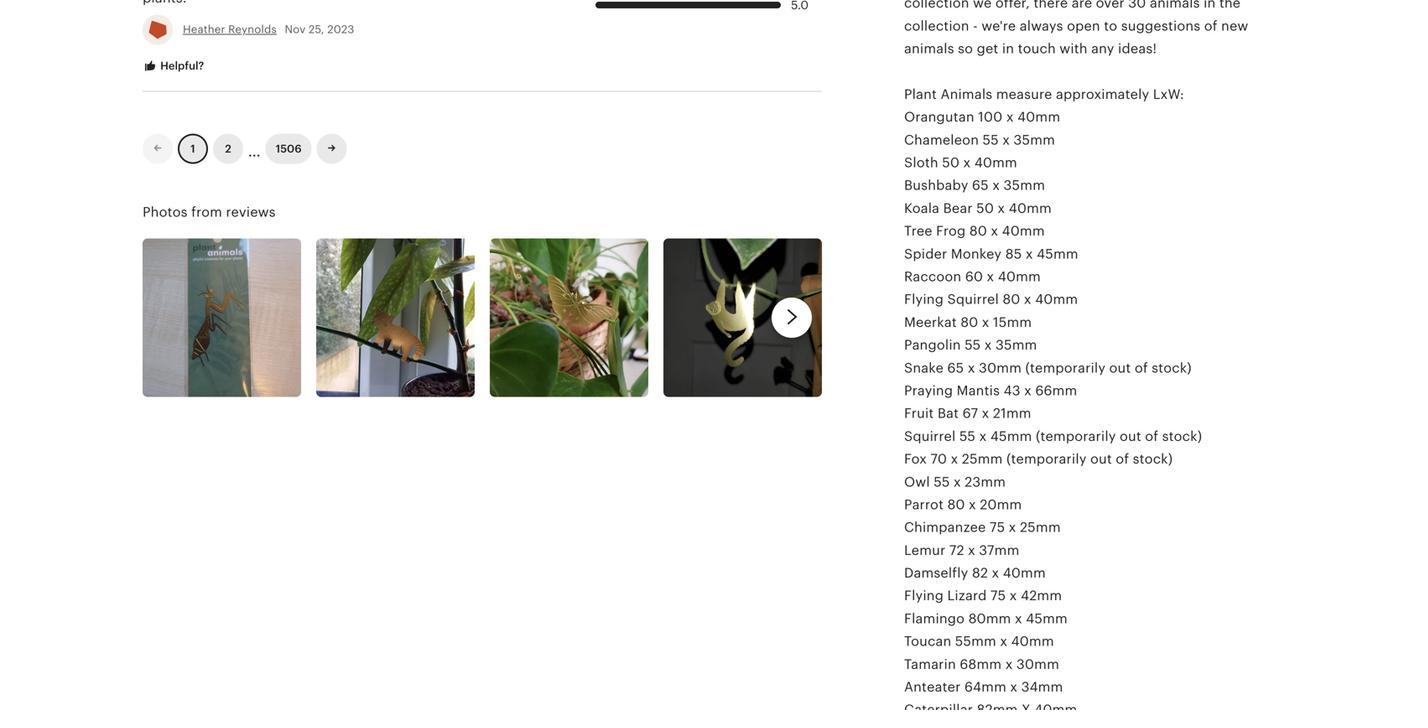 Task type: locate. For each thing, give the bounding box(es) containing it.
plant animals measure approximately lxw: orangutan 100 x 40mm chameleon 55 x 35mm sloth 50 x 40mm bushbaby 65 x 35mm koala bear 50 x 40mm tree frog 80 x 40mm spider monkey 85 x 45mm raccoon 60 x 40mm flying squirrel 80 x 40mm meerkat 80 x 15mm pangolin 55 x 35mm snake 65 x 30mm  (temporarily out of stock) praying mantis 43 x 66mm fruit bat 67 x 21mm squirrel 55 x 45mm (temporarily out of stock) fox 70 x 25mm (temporarily out of stock) owl 55 x 23mm parrot 80 x 20mm chimpanzee 75 x 25mm lemur 72 x 37mm damselfly 82 x 40mm flying lizard 75 x 42mm flamingo 80mm x 45mm toucan 55mm x 40mm tamarin 68mm x 30mm anteater 64mm x 34mm
[[905, 87, 1203, 695]]

stock)
[[1152, 361, 1192, 376], [1163, 429, 1203, 444], [1133, 452, 1174, 467]]

75 up 37mm
[[990, 520, 1006, 536]]

45mm down 42mm
[[1027, 612, 1068, 627]]

50 down chameleon
[[943, 155, 960, 170]]

0 vertical spatial flying
[[905, 292, 944, 307]]

0 vertical spatial stock)
[[1152, 361, 1192, 376]]

approximately
[[1057, 87, 1150, 102]]

80 up chimpanzee
[[948, 498, 966, 513]]

1 vertical spatial 25mm
[[1020, 520, 1061, 536]]

heather reynolds nov 25, 2023
[[183, 23, 355, 36]]

21mm
[[994, 406, 1032, 421]]

helpful? button
[[130, 51, 217, 82]]

0 vertical spatial (temporarily
[[1026, 361, 1106, 376]]

0 vertical spatial 35mm
[[1014, 132, 1056, 148]]

80 right meerkat
[[961, 315, 979, 330]]

1 vertical spatial 30mm
[[1017, 657, 1060, 673]]

75
[[990, 520, 1006, 536], [991, 589, 1007, 604]]

reynolds
[[228, 23, 277, 36]]

1 horizontal spatial 65
[[973, 178, 989, 193]]

flamingo
[[905, 612, 965, 627]]

65 right snake
[[948, 361, 965, 376]]

2 vertical spatial of
[[1116, 452, 1130, 467]]

45mm right 85
[[1037, 247, 1079, 262]]

0 vertical spatial 65
[[973, 178, 989, 193]]

1 vertical spatial 45mm
[[991, 429, 1033, 444]]

1 vertical spatial out
[[1120, 429, 1142, 444]]

meerkat
[[905, 315, 957, 330]]

30mm up 34mm
[[1017, 657, 1060, 673]]

x
[[1007, 110, 1014, 125], [1003, 132, 1011, 148], [964, 155, 971, 170], [993, 178, 1001, 193], [998, 201, 1006, 216], [991, 224, 999, 239], [1026, 247, 1034, 262], [987, 269, 995, 285], [1025, 292, 1032, 307], [983, 315, 990, 330], [985, 338, 993, 353], [968, 361, 976, 376], [1025, 384, 1032, 399], [982, 406, 990, 421], [980, 429, 987, 444], [951, 452, 959, 467], [954, 475, 962, 490], [969, 498, 977, 513], [1009, 520, 1017, 536], [969, 543, 976, 558], [992, 566, 1000, 581], [1010, 589, 1018, 604], [1015, 612, 1023, 627], [1001, 635, 1008, 650], [1006, 657, 1013, 673], [1011, 680, 1018, 695]]

of
[[1135, 361, 1149, 376], [1146, 429, 1159, 444], [1116, 452, 1130, 467]]

45mm down 21mm
[[991, 429, 1033, 444]]

0 vertical spatial out
[[1110, 361, 1132, 376]]

34mm
[[1022, 680, 1064, 695]]

(temporarily up "66mm"
[[1026, 361, 1106, 376]]

50
[[943, 155, 960, 170], [977, 201, 995, 216]]

anteater
[[905, 680, 961, 695]]

(temporarily down "66mm"
[[1036, 429, 1117, 444]]

42mm
[[1021, 589, 1063, 604]]

squirrel up 70 on the bottom right of the page
[[905, 429, 956, 444]]

0 vertical spatial of
[[1135, 361, 1149, 376]]

0 horizontal spatial 50
[[943, 155, 960, 170]]

37mm
[[980, 543, 1020, 558]]

helpful?
[[158, 59, 204, 72]]

20mm
[[980, 498, 1023, 513]]

100
[[979, 110, 1003, 125]]

35mm
[[1014, 132, 1056, 148], [1004, 178, 1046, 193], [996, 338, 1038, 353]]

squirrel
[[948, 292, 999, 307], [905, 429, 956, 444]]

65 up the bear
[[973, 178, 989, 193]]

82
[[973, 566, 989, 581]]

plant
[[905, 87, 937, 102]]

40mm
[[1018, 110, 1061, 125], [975, 155, 1018, 170], [1009, 201, 1052, 216], [1003, 224, 1046, 239], [998, 269, 1041, 285], [1036, 292, 1079, 307], [1003, 566, 1046, 581], [1012, 635, 1055, 650]]

30mm up "43"
[[979, 361, 1022, 376]]

35mm down 15mm
[[996, 338, 1038, 353]]

1 link
[[178, 134, 208, 164]]

snake
[[905, 361, 944, 376]]

50 right the bear
[[977, 201, 995, 216]]

tree
[[905, 224, 933, 239]]

70
[[931, 452, 948, 467]]

sloth
[[905, 155, 939, 170]]

flying up flamingo
[[905, 589, 944, 604]]

1
[[191, 142, 195, 155]]

2 vertical spatial (temporarily
[[1007, 452, 1087, 467]]

pangolin
[[905, 338, 962, 353]]

2 vertical spatial 45mm
[[1027, 612, 1068, 627]]

flying
[[905, 292, 944, 307], [905, 589, 944, 604]]

2 link
[[213, 134, 243, 164]]

55
[[983, 132, 999, 148], [965, 338, 981, 353], [960, 429, 976, 444], [934, 475, 951, 490]]

30mm
[[979, 361, 1022, 376], [1017, 657, 1060, 673]]

1 vertical spatial 65
[[948, 361, 965, 376]]

2 vertical spatial stock)
[[1133, 452, 1174, 467]]

out
[[1110, 361, 1132, 376], [1120, 429, 1142, 444], [1091, 452, 1113, 467]]

from
[[191, 205, 222, 220]]

35mm up 85
[[1004, 178, 1046, 193]]

1 vertical spatial (temporarily
[[1036, 429, 1117, 444]]

measure
[[997, 87, 1053, 102]]

25mm up 23mm
[[962, 452, 1003, 467]]

80 up 15mm
[[1003, 292, 1021, 307]]

animals
[[941, 87, 993, 102]]

koala
[[905, 201, 940, 216]]

1 vertical spatial flying
[[905, 589, 944, 604]]

0 vertical spatial 25mm
[[962, 452, 1003, 467]]

25mm down the 20mm
[[1020, 520, 1061, 536]]

0 vertical spatial 75
[[990, 520, 1006, 536]]

chameleon
[[905, 132, 980, 148]]

55 down 70 on the bottom right of the page
[[934, 475, 951, 490]]

photos
[[143, 205, 188, 220]]

(temporarily
[[1026, 361, 1106, 376], [1036, 429, 1117, 444], [1007, 452, 1087, 467]]

0 horizontal spatial 25mm
[[962, 452, 1003, 467]]

45mm
[[1037, 247, 1079, 262], [991, 429, 1033, 444], [1027, 612, 1068, 627]]

35mm down measure
[[1014, 132, 1056, 148]]

mantis
[[957, 384, 1000, 399]]

23mm
[[965, 475, 1006, 490]]

43
[[1004, 384, 1021, 399]]

1 vertical spatial 50
[[977, 201, 995, 216]]

0 vertical spatial squirrel
[[948, 292, 999, 307]]

85
[[1006, 247, 1023, 262]]

80mm
[[969, 612, 1012, 627]]

lemur
[[905, 543, 946, 558]]

(temporarily down 21mm
[[1007, 452, 1087, 467]]

1 flying from the top
[[905, 292, 944, 307]]

lizard
[[948, 589, 987, 604]]

bushbaby
[[905, 178, 969, 193]]

flying up meerkat
[[905, 292, 944, 307]]

tamarin
[[905, 657, 957, 673]]

1 vertical spatial squirrel
[[905, 429, 956, 444]]

parrot
[[905, 498, 944, 513]]

80
[[970, 224, 988, 239], [1003, 292, 1021, 307], [961, 315, 979, 330], [948, 498, 966, 513]]

1 vertical spatial 35mm
[[1004, 178, 1046, 193]]

praying
[[905, 384, 954, 399]]

68mm
[[960, 657, 1002, 673]]

squirrel down 60
[[948, 292, 999, 307]]

25mm
[[962, 452, 1003, 467], [1020, 520, 1061, 536]]

65
[[973, 178, 989, 193], [948, 361, 965, 376]]

1 vertical spatial of
[[1146, 429, 1159, 444]]

55 down 100
[[983, 132, 999, 148]]

1 vertical spatial 75
[[991, 589, 1007, 604]]

75 up 80mm
[[991, 589, 1007, 604]]



Task type: vqa. For each thing, say whether or not it's contained in the screenshot.
the Varnish within the 3. Walnut Stain & Varnish - This Will Stain The Oak Wood With A Walnut Stain Colour. The Wood Will Be Protecte
no



Task type: describe. For each thing, give the bounding box(es) containing it.
fruit
[[905, 406, 934, 421]]

1506 link
[[266, 134, 312, 164]]

2 vertical spatial 35mm
[[996, 338, 1038, 353]]

chimpanzee
[[905, 520, 987, 536]]

fox
[[905, 452, 927, 467]]

toucan
[[905, 635, 952, 650]]

photos from reviews
[[143, 205, 276, 220]]

60
[[966, 269, 984, 285]]

25,
[[309, 23, 325, 36]]

55mm
[[956, 635, 997, 650]]

15mm
[[994, 315, 1033, 330]]

reviews
[[226, 205, 276, 220]]

80 up monkey
[[970, 224, 988, 239]]

frog
[[937, 224, 966, 239]]

72
[[950, 543, 965, 558]]

2023
[[328, 23, 355, 36]]

67
[[963, 406, 979, 421]]

2 flying from the top
[[905, 589, 944, 604]]

55 right pangolin
[[965, 338, 981, 353]]

heather
[[183, 23, 225, 36]]

orangutan
[[905, 110, 975, 125]]

2 vertical spatial out
[[1091, 452, 1113, 467]]

damselfly
[[905, 566, 969, 581]]

owl
[[905, 475, 931, 490]]

…
[[248, 136, 261, 161]]

1506
[[276, 142, 302, 155]]

0 vertical spatial 50
[[943, 155, 960, 170]]

lxw:
[[1154, 87, 1185, 102]]

66mm
[[1036, 384, 1078, 399]]

1 horizontal spatial 25mm
[[1020, 520, 1061, 536]]

0 horizontal spatial 65
[[948, 361, 965, 376]]

bear
[[944, 201, 973, 216]]

bat
[[938, 406, 959, 421]]

nov
[[285, 23, 306, 36]]

2
[[225, 142, 231, 155]]

1 vertical spatial stock)
[[1163, 429, 1203, 444]]

55 down 67
[[960, 429, 976, 444]]

spider
[[905, 247, 948, 262]]

monkey
[[952, 247, 1002, 262]]

0 vertical spatial 45mm
[[1037, 247, 1079, 262]]

raccoon
[[905, 269, 962, 285]]

64mm
[[965, 680, 1007, 695]]

1 horizontal spatial 50
[[977, 201, 995, 216]]

heather reynolds link
[[183, 23, 277, 36]]

0 vertical spatial 30mm
[[979, 361, 1022, 376]]



